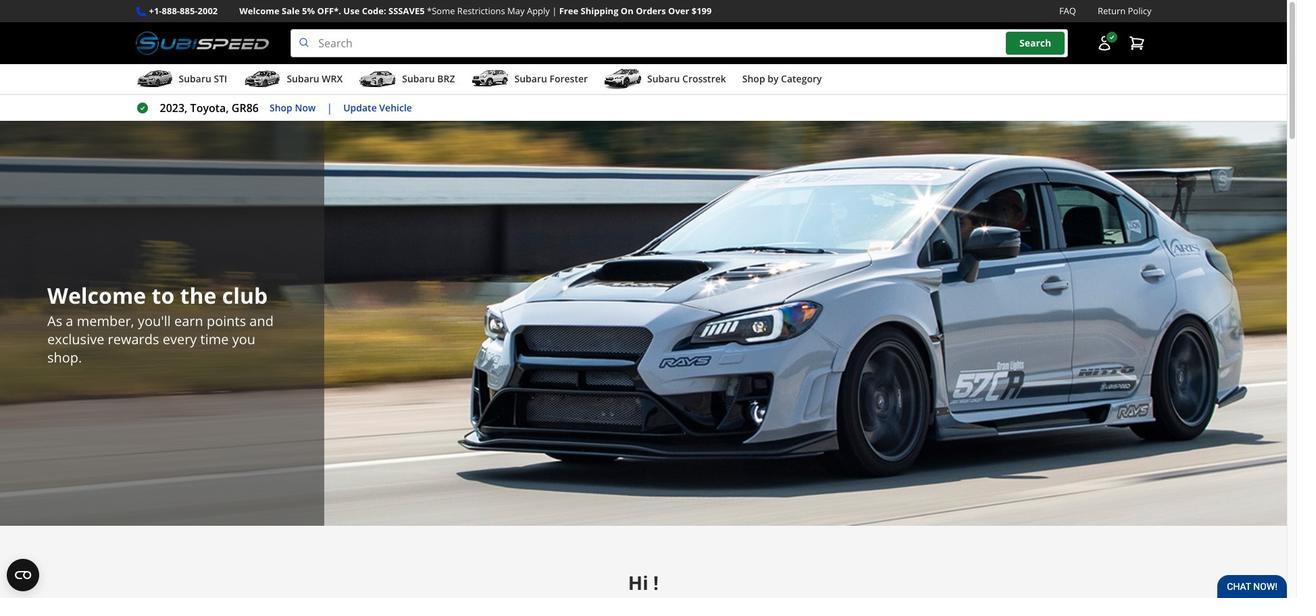 Task type: describe. For each thing, give the bounding box(es) containing it.
open widget image
[[7, 559, 39, 592]]

button image
[[1096, 35, 1112, 51]]

a subaru crosstrek thumbnail image image
[[604, 69, 642, 89]]

search input field
[[291, 29, 1068, 58]]

subispeed logo image
[[135, 29, 269, 58]]



Task type: locate. For each thing, give the bounding box(es) containing it.
a subaru wrx thumbnail image image
[[243, 69, 281, 89]]

heading
[[47, 281, 277, 312]]

a subaru sti thumbnail image image
[[135, 69, 173, 89]]

a subaru forester thumbnail image image
[[471, 69, 509, 89]]

a subaru brz thumbnail image image
[[359, 69, 397, 89]]



Task type: vqa. For each thing, say whether or not it's contained in the screenshot.
A SUBARU BRZ THUMBNAIL IMAGE
yes



